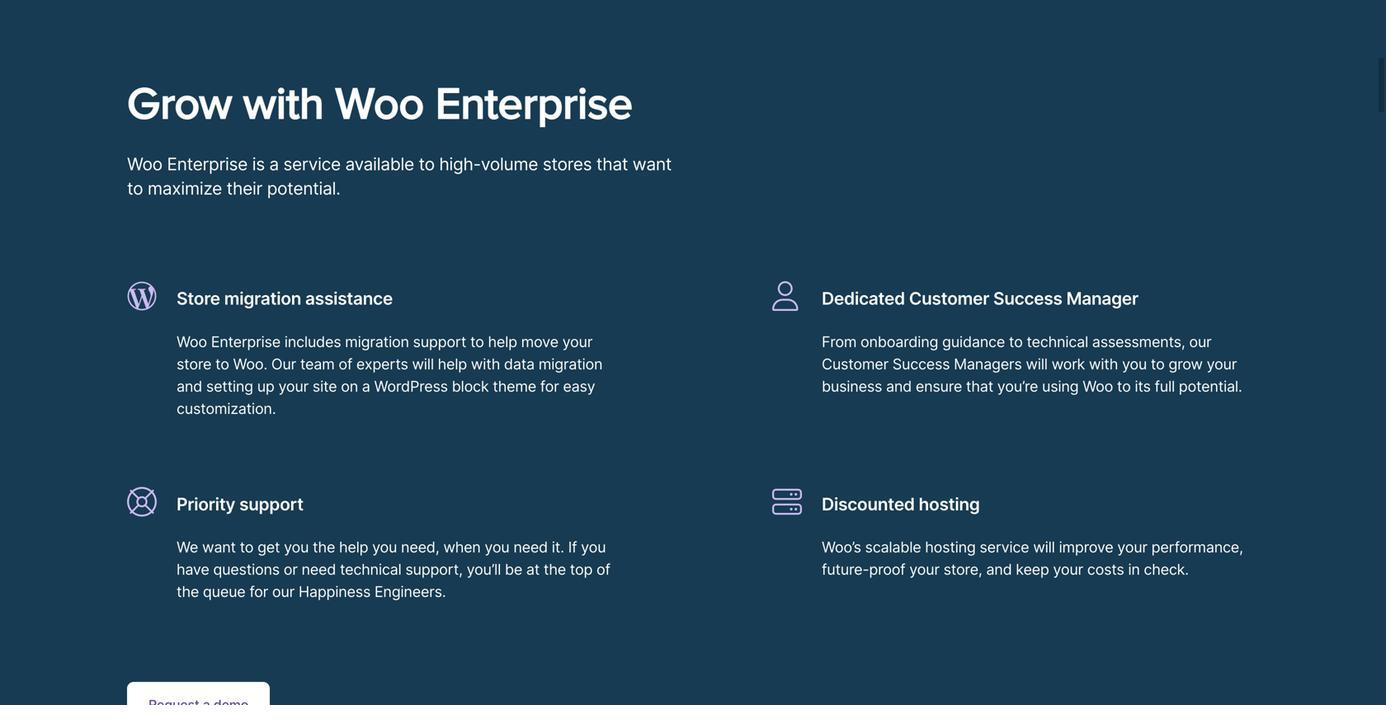 Task type: describe. For each thing, give the bounding box(es) containing it.
0 horizontal spatial need
[[302, 561, 336, 579]]

theme
[[493, 378, 537, 396]]

you inside from onboarding guidance to technical assessments, our customer success managers will work with you to grow your business and ensure that you're using woo to its full potential.
[[1123, 355, 1148, 373]]

want inside woo enterprise is a service available to high-volume stores that want to maximize their potential.
[[633, 154, 672, 175]]

potential. inside from onboarding guidance to technical assessments, our customer success managers will work with you to grow your business and ensure that you're using woo to its full potential.
[[1180, 378, 1243, 396]]

grow
[[1169, 355, 1203, 373]]

1 vertical spatial help
[[438, 355, 467, 373]]

technical inside from onboarding guidance to technical assessments, our customer success managers will work with you to grow your business and ensure that you're using woo to its full potential.
[[1027, 333, 1089, 351]]

of inside the woo enterprise includes migration support to help move your store to woo. our team of experts will help with data migration and setting up your site on a wordpress block theme for easy customization.
[[339, 355, 353, 373]]

be
[[505, 561, 523, 579]]

team
[[300, 355, 335, 373]]

that inside from onboarding guidance to technical assessments, our customer success managers will work with you to grow your business and ensure that you're using woo to its full potential.
[[967, 378, 994, 396]]

a inside the woo enterprise includes migration support to help move your store to woo. our team of experts will help with data migration and setting up your site on a wordpress block theme for easy customization.
[[362, 378, 370, 396]]

1 horizontal spatial migration
[[345, 333, 409, 351]]

will inside from onboarding guidance to technical assessments, our customer success managers will work with you to grow your business and ensure that you're using woo to its full potential.
[[1026, 355, 1048, 373]]

to up managers in the right of the page
[[1010, 333, 1023, 351]]

if
[[568, 539, 577, 557]]

2 horizontal spatial migration
[[539, 355, 603, 373]]

our inside from onboarding guidance to technical assessments, our customer success managers will work with you to grow your business and ensure that you're using woo to its full potential.
[[1190, 333, 1212, 351]]

ensure
[[916, 378, 963, 396]]

queue
[[203, 583, 246, 602]]

woo inside the woo enterprise includes migration support to help move your store to woo. our team of experts will help with data migration and setting up your site on a wordpress block theme for easy customization.
[[177, 333, 207, 351]]

dedicated customer success manager
[[822, 288, 1139, 309]]

business
[[822, 378, 883, 396]]

to left maximize
[[127, 178, 143, 199]]

work
[[1052, 355, 1086, 373]]

service inside woo enterprise is a service available to high-volume stores that want to maximize their potential.
[[284, 154, 341, 175]]

potential. inside woo enterprise is a service available to high-volume stores that want to maximize their potential.
[[267, 178, 341, 199]]

support inside the woo enterprise includes migration support to help move your store to woo. our team of experts will help with data migration and setting up your site on a wordpress block theme for easy customization.
[[413, 333, 467, 351]]

volume
[[481, 154, 538, 175]]

our
[[272, 355, 296, 373]]

grow
[[127, 77, 232, 127]]

its
[[1135, 378, 1151, 396]]

enterprise for store migration assistance
[[211, 333, 281, 351]]

to up 'setting' at the left of the page
[[215, 355, 229, 373]]

your right the move at the top left
[[563, 333, 593, 351]]

assistance
[[305, 288, 393, 309]]

from
[[822, 333, 857, 351]]

experts
[[357, 355, 408, 373]]

woo inside from onboarding guidance to technical assessments, our customer success managers will work with you to grow your business and ensure that you're using woo to its full potential.
[[1083, 378, 1114, 396]]

get
[[258, 539, 280, 557]]

you up or
[[284, 539, 309, 557]]

and inside woo's scalable hosting service will improve your performance, future-proof your store, and keep your costs in check.
[[987, 561, 1013, 579]]

happiness
[[299, 583, 371, 602]]

high-
[[439, 154, 481, 175]]

you'll
[[467, 561, 501, 579]]

woo's
[[822, 539, 862, 557]]

woo inside woo enterprise is a service available to high-volume stores that want to maximize their potential.
[[127, 154, 163, 175]]

service inside woo's scalable hosting service will improve your performance, future-proof your store, and keep your costs in check.
[[980, 539, 1030, 557]]

available
[[345, 154, 414, 175]]

support,
[[406, 561, 463, 579]]

enterprise for grow with woo enterprise
[[167, 154, 248, 175]]

woo.
[[233, 355, 268, 373]]

full
[[1155, 378, 1176, 396]]

guidance
[[943, 333, 1006, 351]]

costs
[[1088, 561, 1125, 579]]

it.
[[552, 539, 565, 557]]

future-
[[822, 561, 870, 579]]

up
[[257, 378, 275, 396]]

of inside we want to get you the help you need, when you need it. if you have questions or need technical support, you'll be at the top of the queue for our happiness engineers.
[[597, 561, 611, 579]]

assessments,
[[1093, 333, 1186, 351]]

you right the if
[[581, 539, 606, 557]]

move
[[521, 333, 559, 351]]

from onboarding guidance to technical assessments, our customer success managers will work with you to grow your business and ensure that you're using woo to its full potential.
[[822, 333, 1247, 396]]

dedicated
[[822, 288, 906, 309]]

when
[[444, 539, 481, 557]]

site
[[313, 378, 337, 396]]

priority support
[[177, 494, 304, 515]]

have
[[177, 561, 209, 579]]

top
[[570, 561, 593, 579]]

is
[[252, 154, 265, 175]]

priority
[[177, 494, 235, 515]]

you're
[[998, 378, 1039, 396]]

their
[[227, 178, 263, 199]]

that inside woo enterprise is a service available to high-volume stores that want to maximize their potential.
[[597, 154, 628, 175]]

to inside we want to get you the help you need, when you need it. if you have questions or need technical support, you'll be at the top of the queue for our happiness engineers.
[[240, 539, 254, 557]]

will inside woo's scalable hosting service will improve your performance, future-proof your store, and keep your costs in check.
[[1034, 539, 1056, 557]]

0 vertical spatial the
[[313, 539, 335, 557]]

and inside the woo enterprise includes migration support to help move your store to woo. our team of experts will help with data migration and setting up your site on a wordpress block theme for easy customization.
[[177, 378, 202, 396]]



Task type: vqa. For each thing, say whether or not it's contained in the screenshot.
the to the middle
yes



Task type: locate. For each thing, give the bounding box(es) containing it.
managers
[[954, 355, 1022, 373]]

a inside woo enterprise is a service available to high-volume stores that want to maximize their potential.
[[269, 154, 279, 175]]

potential. down grow
[[1180, 378, 1243, 396]]

2 vertical spatial migration
[[539, 355, 603, 373]]

you left need,
[[372, 539, 397, 557]]

0 horizontal spatial customer
[[822, 355, 889, 373]]

1 horizontal spatial that
[[967, 378, 994, 396]]

migration up 'easy'
[[539, 355, 603, 373]]

technical up happiness on the bottom of page
[[340, 561, 402, 579]]

of
[[339, 355, 353, 373], [597, 561, 611, 579]]

1 horizontal spatial want
[[633, 154, 672, 175]]

for down questions
[[250, 583, 268, 602]]

migration
[[224, 288, 301, 309], [345, 333, 409, 351], [539, 355, 603, 373]]

will up you're
[[1026, 355, 1048, 373]]

keep
[[1017, 561, 1050, 579]]

enterprise up maximize
[[167, 154, 248, 175]]

in
[[1129, 561, 1141, 579]]

you down the assessments,
[[1123, 355, 1148, 373]]

our down or
[[272, 583, 295, 602]]

1 vertical spatial support
[[239, 494, 304, 515]]

store,
[[944, 561, 983, 579]]

0 horizontal spatial support
[[239, 494, 304, 515]]

a right on
[[362, 378, 370, 396]]

our up grow
[[1190, 333, 1212, 351]]

migration right "store"
[[224, 288, 301, 309]]

our inside we want to get you the help you need, when you need it. if you have questions or need technical support, you'll be at the top of the queue for our happiness engineers.
[[272, 583, 295, 602]]

1 vertical spatial enterprise
[[167, 154, 248, 175]]

success
[[994, 288, 1063, 309], [893, 355, 950, 373]]

help inside we want to get you the help you need, when you need it. if you have questions or need technical support, you'll be at the top of the queue for our happiness engineers.
[[339, 539, 368, 557]]

and inside from onboarding guidance to technical assessments, our customer success managers will work with you to grow your business and ensure that you're using woo to its full potential.
[[887, 378, 912, 396]]

stores
[[543, 154, 592, 175]]

1 horizontal spatial a
[[362, 378, 370, 396]]

scalable
[[866, 539, 922, 557]]

onboarding
[[861, 333, 939, 351]]

help up the data
[[488, 333, 517, 351]]

customization.
[[177, 400, 276, 418]]

1 horizontal spatial our
[[1190, 333, 1212, 351]]

1 vertical spatial that
[[967, 378, 994, 396]]

woo up 'available'
[[335, 77, 424, 127]]

1 horizontal spatial technical
[[1027, 333, 1089, 351]]

your right proof
[[910, 561, 940, 579]]

2 vertical spatial help
[[339, 539, 368, 557]]

includes
[[285, 333, 341, 351]]

that right stores
[[597, 154, 628, 175]]

or
[[284, 561, 298, 579]]

on
[[341, 378, 358, 396]]

at
[[527, 561, 540, 579]]

your up in
[[1118, 539, 1148, 557]]

to up block
[[471, 333, 484, 351]]

help for store migration assistance
[[488, 333, 517, 351]]

1 horizontal spatial for
[[541, 378, 559, 396]]

of up on
[[339, 355, 353, 373]]

enterprise up volume
[[436, 77, 633, 127]]

to left get
[[240, 539, 254, 557]]

store
[[177, 288, 220, 309]]

0 vertical spatial for
[[541, 378, 559, 396]]

0 vertical spatial help
[[488, 333, 517, 351]]

with up is
[[243, 77, 324, 127]]

help
[[488, 333, 517, 351], [438, 355, 467, 373], [339, 539, 368, 557]]

want
[[633, 154, 672, 175], [202, 539, 236, 557]]

0 horizontal spatial migration
[[224, 288, 301, 309]]

data
[[504, 355, 535, 373]]

help up happiness on the bottom of page
[[339, 539, 368, 557]]

store migration assistance
[[177, 288, 393, 309]]

0 vertical spatial technical
[[1027, 333, 1089, 351]]

woo down work
[[1083, 378, 1114, 396]]

woo
[[335, 77, 424, 127], [127, 154, 163, 175], [177, 333, 207, 351], [1083, 378, 1114, 396]]

and
[[177, 378, 202, 396], [887, 378, 912, 396], [987, 561, 1013, 579]]

the up happiness on the bottom of page
[[313, 539, 335, 557]]

will up wordpress
[[412, 355, 434, 373]]

with
[[243, 77, 324, 127], [471, 355, 500, 373], [1090, 355, 1119, 373]]

engineers.
[[375, 583, 446, 602]]

2 vertical spatial the
[[177, 583, 199, 602]]

our
[[1190, 333, 1212, 351], [272, 583, 295, 602]]

1 horizontal spatial service
[[980, 539, 1030, 557]]

the down have
[[177, 583, 199, 602]]

block
[[452, 378, 489, 396]]

success up from onboarding guidance to technical assessments, our customer success managers will work with you to grow your business and ensure that you're using woo to its full potential.
[[994, 288, 1063, 309]]

0 vertical spatial customer
[[910, 288, 990, 309]]

1 vertical spatial for
[[250, 583, 268, 602]]

you
[[1123, 355, 1148, 373], [284, 539, 309, 557], [372, 539, 397, 557], [485, 539, 510, 557], [581, 539, 606, 557]]

with up block
[[471, 355, 500, 373]]

success up the ensure
[[893, 355, 950, 373]]

success inside from onboarding guidance to technical assessments, our customer success managers will work with you to grow your business and ensure that you're using woo to its full potential.
[[893, 355, 950, 373]]

customer up business
[[822, 355, 889, 373]]

check.
[[1145, 561, 1190, 579]]

enterprise
[[436, 77, 633, 127], [167, 154, 248, 175], [211, 333, 281, 351]]

1 horizontal spatial potential.
[[1180, 378, 1243, 396]]

0 horizontal spatial our
[[272, 583, 295, 602]]

for
[[541, 378, 559, 396], [250, 583, 268, 602]]

the
[[313, 539, 335, 557], [544, 561, 566, 579], [177, 583, 199, 602]]

need up happiness on the bottom of page
[[302, 561, 336, 579]]

a
[[269, 154, 279, 175], [362, 378, 370, 396]]

enterprise inside woo enterprise is a service available to high-volume stores that want to maximize their potential.
[[167, 154, 248, 175]]

and down store
[[177, 378, 202, 396]]

technical up work
[[1027, 333, 1089, 351]]

migration up experts
[[345, 333, 409, 351]]

easy
[[563, 378, 596, 396]]

service
[[284, 154, 341, 175], [980, 539, 1030, 557]]

for inside we want to get you the help you need, when you need it. if you have questions or need technical support, you'll be at the top of the queue for our happiness engineers.
[[250, 583, 268, 602]]

0 vertical spatial need
[[514, 539, 548, 557]]

0 vertical spatial migration
[[224, 288, 301, 309]]

1 vertical spatial technical
[[340, 561, 402, 579]]

for left 'easy'
[[541, 378, 559, 396]]

2 horizontal spatial and
[[987, 561, 1013, 579]]

woo up store
[[177, 333, 207, 351]]

0 horizontal spatial potential.
[[267, 178, 341, 199]]

will
[[412, 355, 434, 373], [1026, 355, 1048, 373], [1034, 539, 1056, 557]]

to left its
[[1118, 378, 1131, 396]]

using
[[1043, 378, 1079, 396]]

store
[[177, 355, 212, 373]]

with inside from onboarding guidance to technical assessments, our customer success managers will work with you to grow your business and ensure that you're using woo to its full potential.
[[1090, 355, 1119, 373]]

1 vertical spatial migration
[[345, 333, 409, 351]]

want inside we want to get you the help you need, when you need it. if you have questions or need technical support, you'll be at the top of the queue for our happiness engineers.
[[202, 539, 236, 557]]

of right top
[[597, 561, 611, 579]]

0 vertical spatial potential.
[[267, 178, 341, 199]]

need,
[[401, 539, 440, 557]]

technical
[[1027, 333, 1089, 351], [340, 561, 402, 579]]

that
[[597, 154, 628, 175], [967, 378, 994, 396]]

2 horizontal spatial the
[[544, 561, 566, 579]]

0 vertical spatial that
[[597, 154, 628, 175]]

you up 'you'll'
[[485, 539, 510, 557]]

performance,
[[1152, 539, 1244, 557]]

that down managers in the right of the page
[[967, 378, 994, 396]]

with right work
[[1090, 355, 1119, 373]]

0 vertical spatial support
[[413, 333, 467, 351]]

1 horizontal spatial of
[[597, 561, 611, 579]]

customer
[[910, 288, 990, 309], [822, 355, 889, 373]]

0 vertical spatial enterprise
[[436, 77, 633, 127]]

enterprise inside the woo enterprise includes migration support to help move your store to woo. our team of experts will help with data migration and setting up your site on a wordpress block theme for easy customization.
[[211, 333, 281, 351]]

0 horizontal spatial want
[[202, 539, 236, 557]]

0 vertical spatial our
[[1190, 333, 1212, 351]]

manager
[[1067, 288, 1139, 309]]

potential. right the 'their' on the top left of the page
[[267, 178, 341, 199]]

grow with woo enterprise
[[127, 77, 633, 127]]

1 vertical spatial want
[[202, 539, 236, 557]]

maximize
[[148, 178, 222, 199]]

0 horizontal spatial a
[[269, 154, 279, 175]]

0 horizontal spatial that
[[597, 154, 628, 175]]

woo enterprise is a service available to high-volume stores that want to maximize their potential.
[[127, 154, 672, 199]]

to
[[419, 154, 435, 175], [127, 178, 143, 199], [471, 333, 484, 351], [1010, 333, 1023, 351], [215, 355, 229, 373], [1152, 355, 1165, 373], [1118, 378, 1131, 396], [240, 539, 254, 557]]

improve
[[1060, 539, 1114, 557]]

woo up maximize
[[127, 154, 163, 175]]

1 horizontal spatial need
[[514, 539, 548, 557]]

customer up the guidance
[[910, 288, 990, 309]]

1 vertical spatial of
[[597, 561, 611, 579]]

1 vertical spatial customer
[[822, 355, 889, 373]]

0 horizontal spatial with
[[243, 77, 324, 127]]

your inside from onboarding guidance to technical assessments, our customer success managers will work with you to grow your business and ensure that you're using woo to its full potential.
[[1207, 355, 1238, 373]]

potential.
[[267, 178, 341, 199], [1180, 378, 1243, 396]]

0 vertical spatial success
[[994, 288, 1063, 309]]

0 horizontal spatial for
[[250, 583, 268, 602]]

to up full
[[1152, 355, 1165, 373]]

setting
[[206, 378, 253, 396]]

for inside the woo enterprise includes migration support to help move your store to woo. our team of experts will help with data migration and setting up your site on a wordpress block theme for easy customization.
[[541, 378, 559, 396]]

1 horizontal spatial success
[[994, 288, 1063, 309]]

0 horizontal spatial help
[[339, 539, 368, 557]]

woo's scalable hosting service will improve your performance, future-proof your store, and keep your costs in check.
[[822, 539, 1244, 579]]

wordpress
[[374, 378, 448, 396]]

0 horizontal spatial of
[[339, 355, 353, 373]]

your down improve
[[1054, 561, 1084, 579]]

customer inside from onboarding guidance to technical assessments, our customer success managers will work with you to grow your business and ensure that you're using woo to its full potential.
[[822, 355, 889, 373]]

proof
[[870, 561, 906, 579]]

1 horizontal spatial support
[[413, 333, 467, 351]]

help up block
[[438, 355, 467, 373]]

enterprise up woo.
[[211, 333, 281, 351]]

questions
[[213, 561, 280, 579]]

support up get
[[239, 494, 304, 515]]

support up wordpress
[[413, 333, 467, 351]]

a right is
[[269, 154, 279, 175]]

will inside the woo enterprise includes migration support to help move your store to woo. our team of experts will help with data migration and setting up your site on a wordpress block theme for easy customization.
[[412, 355, 434, 373]]

0 vertical spatial hosting
[[919, 494, 980, 515]]

discounted hosting
[[822, 494, 980, 515]]

service up keep
[[980, 539, 1030, 557]]

1 vertical spatial hosting
[[926, 539, 976, 557]]

1 horizontal spatial help
[[438, 355, 467, 373]]

2 vertical spatial enterprise
[[211, 333, 281, 351]]

we
[[177, 539, 198, 557]]

0 vertical spatial a
[[269, 154, 279, 175]]

hosting
[[919, 494, 980, 515], [926, 539, 976, 557]]

0 vertical spatial service
[[284, 154, 341, 175]]

and left the ensure
[[887, 378, 912, 396]]

1 vertical spatial service
[[980, 539, 1030, 557]]

your down our at the left of page
[[279, 378, 309, 396]]

1 horizontal spatial the
[[313, 539, 335, 557]]

0 vertical spatial want
[[633, 154, 672, 175]]

1 vertical spatial a
[[362, 378, 370, 396]]

hosting inside woo's scalable hosting service will improve your performance, future-proof your store, and keep your costs in check.
[[926, 539, 976, 557]]

we want to get you the help you need, when you need it. if you have questions or need technical support, you'll be at the top of the queue for our happiness engineers.
[[177, 539, 611, 602]]

will up keep
[[1034, 539, 1056, 557]]

woo enterprise includes migration support to help move your store to woo. our team of experts will help with data migration and setting up your site on a wordpress block theme for easy customization.
[[177, 333, 603, 418]]

discounted
[[822, 494, 915, 515]]

support
[[413, 333, 467, 351], [239, 494, 304, 515]]

1 vertical spatial the
[[544, 561, 566, 579]]

to left the high-
[[419, 154, 435, 175]]

technical inside we want to get you the help you need, when you need it. if you have questions or need technical support, you'll be at the top of the queue for our happiness engineers.
[[340, 561, 402, 579]]

need up at
[[514, 539, 548, 557]]

2 horizontal spatial help
[[488, 333, 517, 351]]

1 vertical spatial potential.
[[1180, 378, 1243, 396]]

0 horizontal spatial the
[[177, 583, 199, 602]]

with inside the woo enterprise includes migration support to help move your store to woo. our team of experts will help with data migration and setting up your site on a wordpress block theme for easy customization.
[[471, 355, 500, 373]]

1 vertical spatial need
[[302, 561, 336, 579]]

and left keep
[[987, 561, 1013, 579]]

0 horizontal spatial service
[[284, 154, 341, 175]]

1 horizontal spatial and
[[887, 378, 912, 396]]

0 vertical spatial of
[[339, 355, 353, 373]]

help for priority support
[[339, 539, 368, 557]]

2 horizontal spatial with
[[1090, 355, 1119, 373]]

0 horizontal spatial and
[[177, 378, 202, 396]]

the right at
[[544, 561, 566, 579]]

1 horizontal spatial customer
[[910, 288, 990, 309]]

1 horizontal spatial with
[[471, 355, 500, 373]]

your right grow
[[1207, 355, 1238, 373]]

1 vertical spatial success
[[893, 355, 950, 373]]

1 vertical spatial our
[[272, 583, 295, 602]]

service right is
[[284, 154, 341, 175]]

0 horizontal spatial technical
[[340, 561, 402, 579]]

0 horizontal spatial success
[[893, 355, 950, 373]]



